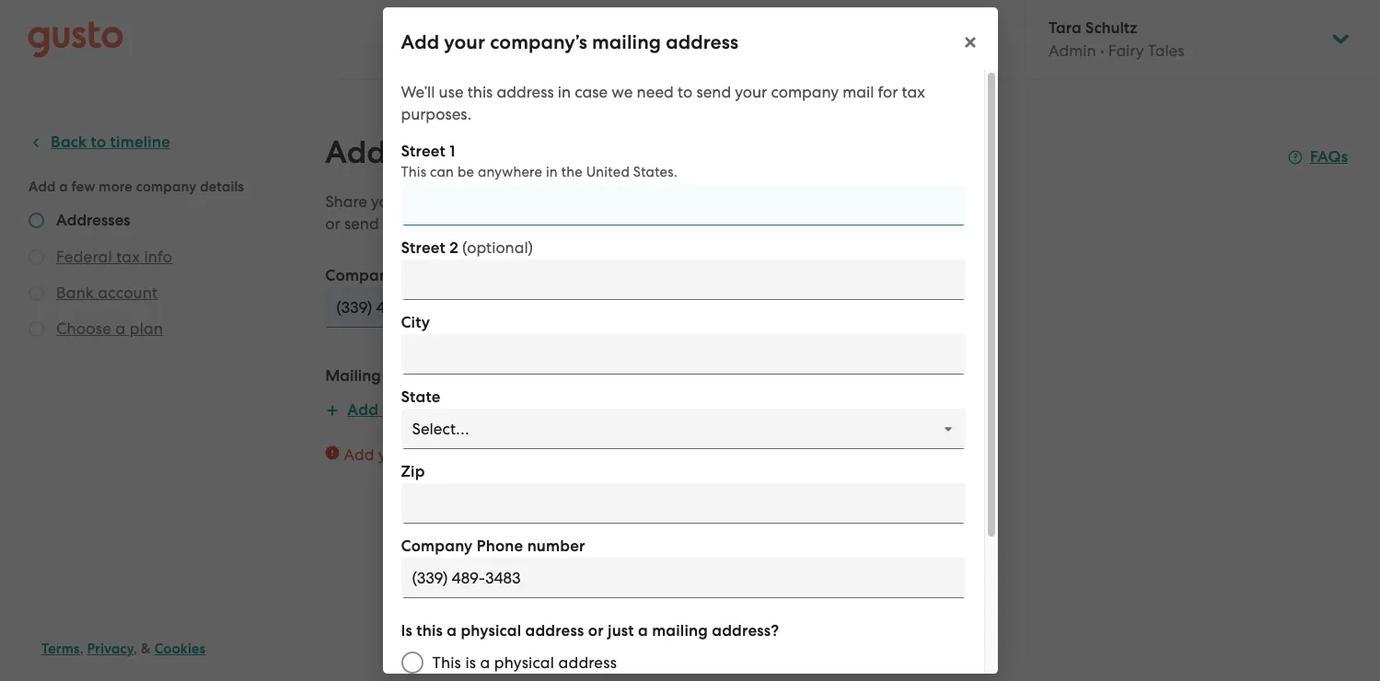 Task type: describe. For each thing, give the bounding box(es) containing it.
state
[[401, 388, 441, 407]]

purposes. inside we'll use this address in case we need to send your company mail for tax purposes.
[[401, 105, 471, 123]]

is
[[401, 621, 412, 641]]

united
[[586, 164, 630, 180]]

1 vertical spatial this
[[416, 621, 443, 641]]

this is a physical address
[[432, 654, 617, 672]]

tax inside share your company's phone number and address, in case we need to contact you or send you mail for tax purposes.
[[472, 215, 496, 233]]

contact inside share your company's phone number and address, in case we need to contact you or send you mail for tax purposes.
[[836, 192, 891, 211]]

need inside share your company's phone number and address, in case we need to contact you or send you mail for tax purposes.
[[776, 192, 813, 211]]

company's for phone
[[407, 192, 484, 211]]

back to timeline button
[[29, 132, 170, 154]]

send inside share your company's phone number and address, in case we need to contact you or send you mail for tax purposes.
[[344, 215, 379, 233]]

0 vertical spatial continue
[[552, 446, 615, 464]]

address up state
[[385, 366, 442, 386]]

continue inside button
[[634, 515, 698, 534]]

to inside button
[[91, 133, 106, 152]]

case inside we'll use this address in case we need to send your company mail for tax purposes.
[[575, 83, 608, 101]]

we'll use this address in case we need to send your company mail for tax purposes.
[[401, 83, 925, 123]]

share
[[325, 192, 367, 211]]

1 , from the left
[[80, 641, 84, 657]]

1 vertical spatial details
[[200, 179, 244, 195]]

0 vertical spatial details
[[664, 133, 761, 171]]

this inside we'll use this address in case we need to send your company mail for tax purposes.
[[467, 83, 493, 101]]

Zip field
[[401, 483, 965, 524]]

federal tax info
[[56, 248, 172, 266]]

privacy link
[[87, 641, 134, 657]]

timeline
[[110, 133, 170, 152]]

use
[[439, 83, 464, 101]]

1 horizontal spatial you
[[895, 192, 921, 211]]

address?
[[712, 621, 779, 641]]

company phone number for the (555) 012-3456 telephone field
[[325, 266, 510, 285]]

0 horizontal spatial contact
[[547, 133, 656, 171]]

faqs button
[[1288, 146, 1348, 168]]

zip
[[401, 462, 425, 482]]

add for add your company's mailing address
[[401, 30, 439, 54]]

plan
[[130, 319, 163, 338]]

add for add a few more company details
[[29, 179, 56, 195]]

addresses for addresses and contact details
[[325, 133, 474, 171]]

cookies button
[[154, 638, 206, 660]]

add your mailing address to continue
[[344, 446, 615, 464]]

add your company's mailing address
[[401, 30, 739, 54]]

purposes. inside share your company's phone number and address, in case we need to contact you or send you mail for tax purposes.
[[500, 215, 570, 233]]

send inside we'll use this address in case we need to send your company mail for tax purposes.
[[696, 83, 731, 101]]

company phone number for company phone number 'phone field'
[[401, 537, 585, 556]]

a inside button
[[115, 319, 126, 338]]

federal tax info button
[[56, 246, 172, 268]]

share your company's phone number and address, in case we need to contact you or send you mail for tax purposes.
[[325, 192, 921, 233]]

Company Phone number telephone field
[[401, 558, 965, 598]]

account menu element
[[1025, 0, 1352, 78]]

address up add your mailing address to continue
[[480, 400, 539, 420]]

company for company phone number 'phone field'
[[401, 537, 473, 556]]

to inside we'll use this address in case we need to send your company mail for tax purposes.
[[678, 83, 693, 101]]

street 2 (optional)
[[401, 238, 533, 258]]

add for add your mailing address to continue
[[344, 446, 374, 464]]

your inside we'll use this address in case we need to send your company mail for tax purposes.
[[735, 83, 767, 101]]

terms link
[[41, 641, 80, 657]]

City field
[[401, 334, 965, 375]]

few
[[71, 179, 95, 195]]

mailing up add your mailing address to continue
[[420, 400, 476, 420]]

add your mailing address
[[347, 400, 539, 420]]

to inside share your company's phone number and address, in case we need to contact you or send you mail for tax purposes.
[[817, 192, 832, 211]]

addresses list
[[29, 211, 255, 343]]

more
[[99, 179, 133, 195]]

dialog main content element
[[383, 70, 998, 681]]

states.
[[633, 164, 678, 180]]

company inside we'll use this address in case we need to send your company mail for tax purposes.
[[771, 83, 839, 101]]

we'll
[[401, 83, 435, 101]]

and for addresses
[[481, 133, 539, 171]]

add your company's mailing address dialog
[[383, 7, 998, 681]]

privacy
[[87, 641, 134, 657]]

street for 2
[[401, 238, 446, 258]]

federal
[[56, 248, 112, 266]]

address inside we'll use this address in case we need to send your company mail for tax purposes.
[[497, 83, 554, 101]]

number inside share your company's phone number and address, in case we need to contact you or send you mail for tax purposes.
[[538, 192, 595, 211]]

1 vertical spatial this
[[432, 654, 461, 672]]



Task type: vqa. For each thing, say whether or not it's contained in the screenshot.
offer
no



Task type: locate. For each thing, give the bounding box(es) containing it.
mail inside we'll use this address in case we need to send your company mail for tax purposes.
[[843, 83, 874, 101]]

company down share
[[325, 266, 397, 285]]

company's inside dialog
[[490, 30, 587, 54]]

or inside share your company's phone number and address, in case we need to contact you or send you mail for tax purposes.
[[325, 215, 340, 233]]

back to timeline
[[51, 133, 170, 152]]

be
[[457, 164, 474, 180]]

2 vertical spatial and
[[600, 515, 630, 534]]

tax
[[902, 83, 925, 101], [472, 215, 496, 233], [116, 248, 140, 266]]

physical up is
[[461, 621, 521, 641]]

mailing down company phone number 'phone field'
[[652, 621, 708, 641]]

0 vertical spatial company
[[771, 83, 839, 101]]

contact
[[547, 133, 656, 171], [836, 192, 891, 211]]

2 vertical spatial number
[[527, 537, 585, 556]]

1 horizontal spatial we
[[751, 192, 772, 211]]

this left is
[[432, 654, 461, 672]]

terms
[[41, 641, 80, 657]]

0 vertical spatial we
[[612, 83, 633, 101]]

address up addresses and contact details
[[497, 83, 554, 101]]

0 horizontal spatial this
[[416, 621, 443, 641]]

0 vertical spatial need
[[637, 83, 674, 101]]

1 horizontal spatial company's
[[490, 30, 587, 54]]

continue
[[552, 446, 615, 464], [634, 515, 698, 534]]

add
[[401, 30, 439, 54], [29, 179, 56, 195], [347, 400, 378, 420], [344, 446, 374, 464]]

1 horizontal spatial or
[[588, 621, 604, 641]]

1 vertical spatial in
[[546, 164, 558, 180]]

addresses down we'll
[[325, 133, 474, 171]]

1 horizontal spatial addresses
[[325, 133, 474, 171]]

number down street 2 (optional)
[[452, 266, 510, 285]]

1 vertical spatial company phone number
[[401, 537, 585, 556]]

0 vertical spatial and
[[481, 133, 539, 171]]

1 vertical spatial mail
[[413, 215, 445, 233]]

company phone number down 2
[[325, 266, 510, 285]]

0 vertical spatial company's
[[490, 30, 587, 54]]

1 vertical spatial for
[[448, 215, 469, 233]]

0 vertical spatial this
[[467, 83, 493, 101]]

1 vertical spatial phone
[[477, 537, 523, 556]]

1 horizontal spatial phone
[[477, 537, 523, 556]]

1 street from the top
[[401, 142, 446, 161]]

back
[[51, 133, 87, 152]]

1 horizontal spatial this
[[432, 654, 461, 672]]

1 vertical spatial send
[[344, 215, 379, 233]]

1 horizontal spatial need
[[776, 192, 813, 211]]

case down add your company's mailing address
[[575, 83, 608, 101]]

mailing down add your mailing address
[[414, 446, 468, 464]]

addresses inside list
[[56, 211, 130, 230]]

0 vertical spatial company
[[325, 266, 397, 285]]

0 horizontal spatial this
[[401, 164, 426, 180]]

number
[[538, 192, 595, 211], [452, 266, 510, 285], [527, 537, 585, 556]]

purposes. down use at the top
[[401, 105, 471, 123]]

1 vertical spatial addresses
[[56, 211, 130, 230]]

add a few more company details
[[29, 179, 244, 195]]

choose a plan button
[[56, 318, 163, 340]]

continue up company phone number 'phone field'
[[634, 515, 698, 534]]

phone for the (555) 012-3456 telephone field
[[401, 266, 448, 285]]

save
[[560, 515, 596, 534]]

2 horizontal spatial tax
[[902, 83, 925, 101]]

physical for this
[[461, 621, 521, 641]]

1 horizontal spatial company
[[771, 83, 839, 101]]

1 horizontal spatial send
[[696, 83, 731, 101]]

company down zip
[[401, 537, 473, 556]]

0 vertical spatial street
[[401, 142, 446, 161]]

your for add your company's mailing address
[[444, 30, 485, 54]]

and right save
[[600, 515, 630, 534]]

0 vertical spatial send
[[696, 83, 731, 101]]

0 horizontal spatial we
[[612, 83, 633, 101]]

0 vertical spatial physical
[[461, 621, 521, 641]]

0 vertical spatial phone
[[401, 266, 448, 285]]

and for save
[[600, 515, 630, 534]]

company phone number inside dialog main content element
[[401, 537, 585, 556]]

0 vertical spatial in
[[558, 83, 571, 101]]

street for 1
[[401, 142, 446, 161]]

account
[[98, 284, 158, 302]]

0 vertical spatial for
[[878, 83, 898, 101]]

mailing
[[592, 30, 661, 54], [420, 400, 476, 420], [414, 446, 468, 464], [652, 621, 708, 641]]

for inside we'll use this address in case we need to send your company mail for tax purposes.
[[878, 83, 898, 101]]

, left 'privacy' link
[[80, 641, 84, 657]]

in left the
[[546, 164, 558, 180]]

company for the (555) 012-3456 telephone field
[[325, 266, 397, 285]]

bank account
[[56, 284, 158, 302]]

2 , from the left
[[134, 641, 138, 657]]

home image
[[28, 21, 123, 58]]

0 horizontal spatial or
[[325, 215, 340, 233]]

0 horizontal spatial for
[[448, 215, 469, 233]]

1 horizontal spatial for
[[878, 83, 898, 101]]

for
[[878, 83, 898, 101], [448, 215, 469, 233]]

Street 1 field
[[401, 185, 965, 226]]

mailing
[[325, 366, 381, 386]]

street left 2
[[401, 238, 446, 258]]

Street 2 field
[[401, 260, 965, 300]]

in inside street 1 this can be anywhere in the united states.
[[546, 164, 558, 180]]

in down add your company's mailing address
[[558, 83, 571, 101]]

This is a physical address radio
[[392, 643, 432, 681]]

1 horizontal spatial details
[[664, 133, 761, 171]]

1 vertical spatial we
[[751, 192, 772, 211]]

in inside we'll use this address in case we need to send your company mail for tax purposes.
[[558, 83, 571, 101]]

phone inside dialog main content element
[[477, 537, 523, 556]]

bank
[[56, 284, 94, 302]]

mailing up we'll use this address in case we need to send your company mail for tax purposes.
[[592, 30, 661, 54]]

details
[[664, 133, 761, 171], [200, 179, 244, 195]]

&
[[141, 641, 151, 657]]

street inside street 1 this can be anywhere in the united states.
[[401, 142, 446, 161]]

address down add your mailing address
[[472, 446, 529, 464]]

0 vertical spatial mail
[[843, 83, 874, 101]]

1 vertical spatial case
[[714, 192, 747, 211]]

0 horizontal spatial company
[[136, 179, 197, 195]]

case inside share your company's phone number and address, in case we need to contact you or send you mail for tax purposes.
[[714, 192, 747, 211]]

0 horizontal spatial mail
[[413, 215, 445, 233]]

company's inside share your company's phone number and address, in case we need to contact you or send you mail for tax purposes.
[[407, 192, 484, 211]]

1 vertical spatial purposes.
[[500, 215, 570, 233]]

and right be
[[481, 133, 539, 171]]

terms , privacy , & cookies
[[41, 641, 206, 657]]

address up the this is a physical address
[[525, 621, 584, 641]]

1 vertical spatial or
[[588, 621, 604, 641]]

add up we'll
[[401, 30, 439, 54]]

add left zip
[[344, 446, 374, 464]]

add inside dialog
[[401, 30, 439, 54]]

0 vertical spatial purposes.
[[401, 105, 471, 123]]

0 horizontal spatial purposes.
[[401, 105, 471, 123]]

2 vertical spatial tax
[[116, 248, 140, 266]]

1 vertical spatial continue
[[634, 515, 698, 534]]

company inside dialog main content element
[[401, 537, 473, 556]]

1 vertical spatial tax
[[472, 215, 496, 233]]

case
[[575, 83, 608, 101], [714, 192, 747, 211]]

we
[[612, 83, 633, 101], [751, 192, 772, 211]]

0 vertical spatial tax
[[902, 83, 925, 101]]

1 vertical spatial physical
[[494, 654, 554, 672]]

add left the few
[[29, 179, 56, 195]]

phone
[[401, 266, 448, 285], [477, 537, 523, 556]]

addresses for addresses
[[56, 211, 130, 230]]

continue up save
[[552, 446, 615, 464]]

this
[[401, 164, 426, 180], [432, 654, 461, 672]]

0 horizontal spatial continue
[[552, 446, 615, 464]]

mailing address
[[325, 366, 442, 386]]

add for add your mailing address
[[347, 400, 378, 420]]

this left can
[[401, 164, 426, 180]]

number for the (555) 012-3456 telephone field
[[452, 266, 510, 285]]

1 horizontal spatial purposes.
[[500, 215, 570, 233]]

(555) 012-3456 telephone field
[[325, 287, 933, 328]]

,
[[80, 641, 84, 657], [134, 641, 138, 657]]

2 vertical spatial in
[[697, 192, 710, 211]]

phone for company phone number 'phone field'
[[477, 537, 523, 556]]

1 vertical spatial need
[[776, 192, 813, 211]]

0 horizontal spatial case
[[575, 83, 608, 101]]

your inside share your company's phone number and address, in case we need to contact you or send you mail for tax purposes.
[[371, 192, 403, 211]]

physical
[[461, 621, 521, 641], [494, 654, 554, 672]]

addresses and contact details
[[325, 133, 761, 171]]

2
[[449, 238, 458, 258]]

address
[[666, 30, 739, 54], [497, 83, 554, 101], [385, 366, 442, 386], [480, 400, 539, 420], [472, 446, 529, 464], [525, 621, 584, 641], [558, 654, 617, 672]]

2 street from the top
[[401, 238, 446, 258]]

city
[[401, 313, 430, 332]]

1 horizontal spatial tax
[[472, 215, 496, 233]]

0 vertical spatial number
[[538, 192, 595, 211]]

a
[[59, 179, 68, 195], [115, 319, 126, 338], [447, 621, 457, 641], [638, 621, 648, 641], [480, 654, 490, 672]]

add down mailing
[[347, 400, 378, 420]]

0 horizontal spatial send
[[344, 215, 379, 233]]

1 horizontal spatial ,
[[134, 641, 138, 657]]

0 vertical spatial contact
[[547, 133, 656, 171]]

1 vertical spatial number
[[452, 266, 510, 285]]

for inside share your company's phone number and address, in case we need to contact you or send you mail for tax purposes.
[[448, 215, 469, 233]]

info
[[144, 248, 172, 266]]

0 horizontal spatial you
[[383, 215, 409, 233]]

1 horizontal spatial company
[[401, 537, 473, 556]]

1 horizontal spatial this
[[467, 83, 493, 101]]

we inside we'll use this address in case we need to send your company mail for tax purposes.
[[612, 83, 633, 101]]

or left just
[[588, 621, 604, 641]]

1 horizontal spatial mail
[[843, 83, 874, 101]]

this right use at the top
[[467, 83, 493, 101]]

or
[[325, 215, 340, 233], [588, 621, 604, 641]]

company
[[325, 266, 397, 285], [401, 537, 473, 556]]

purposes.
[[401, 105, 471, 123], [500, 215, 570, 233]]

in
[[558, 83, 571, 101], [546, 164, 558, 180], [697, 192, 710, 211]]

addresses down the few
[[56, 211, 130, 230]]

anywhere
[[478, 164, 542, 180]]

or down share
[[325, 215, 340, 233]]

the
[[561, 164, 583, 180]]

1 horizontal spatial contact
[[836, 192, 891, 211]]

1 vertical spatial street
[[401, 238, 446, 258]]

you
[[895, 192, 921, 211], [383, 215, 409, 233]]

phone
[[488, 192, 535, 211]]

bank account button
[[56, 282, 158, 304]]

street
[[401, 142, 446, 161], [401, 238, 446, 258]]

0 horizontal spatial ,
[[80, 641, 84, 657]]

0 vertical spatial or
[[325, 215, 340, 233]]

your for add your mailing address to continue
[[378, 446, 410, 464]]

0 vertical spatial addresses
[[325, 133, 474, 171]]

0 vertical spatial company phone number
[[325, 266, 510, 285]]

this right is
[[416, 621, 443, 641]]

street 1 this can be anywhere in the united states.
[[401, 142, 678, 180]]

choose a plan
[[56, 319, 163, 338]]

is this a physical address or just a mailing address?
[[401, 621, 779, 641]]

0 horizontal spatial tax
[[116, 248, 140, 266]]

addresses
[[325, 133, 474, 171], [56, 211, 130, 230]]

in inside share your company's phone number and address, in case we need to contact you or send you mail for tax purposes.
[[697, 192, 710, 211]]

we inside share your company's phone number and address, in case we need to contact you or send you mail for tax purposes.
[[751, 192, 772, 211]]

0 vertical spatial case
[[575, 83, 608, 101]]

0 horizontal spatial addresses
[[56, 211, 130, 230]]

need
[[637, 83, 674, 101], [776, 192, 813, 211]]

to
[[678, 83, 693, 101], [91, 133, 106, 152], [817, 192, 832, 211], [533, 446, 548, 464]]

tax inside we'll use this address in case we need to send your company mail for tax purposes.
[[902, 83, 925, 101]]

company's
[[490, 30, 587, 54], [407, 192, 484, 211]]

1 vertical spatial you
[[383, 215, 409, 233]]

, left &
[[134, 641, 138, 657]]

number down the
[[538, 192, 595, 211]]

0 horizontal spatial details
[[200, 179, 244, 195]]

1 vertical spatial company's
[[407, 192, 484, 211]]

address down the is this a physical address or just a mailing address?
[[558, 654, 617, 672]]

choose
[[56, 319, 111, 338]]

can
[[430, 164, 454, 180]]

company's for mailing
[[490, 30, 587, 54]]

cookies
[[154, 641, 206, 657]]

and inside button
[[600, 515, 630, 534]]

case right address,
[[714, 192, 747, 211]]

street up can
[[401, 142, 446, 161]]

1 horizontal spatial case
[[714, 192, 747, 211]]

in right address,
[[697, 192, 710, 211]]

your for add your mailing address
[[382, 400, 416, 420]]

and
[[481, 133, 539, 171], [599, 192, 628, 211], [600, 515, 630, 534]]

this
[[467, 83, 493, 101], [416, 621, 443, 641]]

number inside dialog main content element
[[527, 537, 585, 556]]

mail inside share your company's phone number and address, in case we need to contact you or send you mail for tax purposes.
[[413, 215, 445, 233]]

(optional)
[[462, 238, 533, 257]]

just
[[608, 621, 634, 641]]

company phone number down save
[[401, 537, 585, 556]]

address,
[[632, 192, 693, 211]]

this inside street 1 this can be anywhere in the united states.
[[401, 164, 426, 180]]

0 vertical spatial this
[[401, 164, 426, 180]]

send
[[696, 83, 731, 101], [344, 215, 379, 233]]

company
[[771, 83, 839, 101], [136, 179, 197, 195]]

purposes. down phone
[[500, 215, 570, 233]]

tax inside button
[[116, 248, 140, 266]]

address up we'll use this address in case we need to send your company mail for tax purposes.
[[666, 30, 739, 54]]

0 horizontal spatial company
[[325, 266, 397, 285]]

save and continue
[[560, 515, 698, 534]]

0 horizontal spatial phone
[[401, 266, 448, 285]]

and inside share your company's phone number and address, in case we need to contact you or send you mail for tax purposes.
[[599, 192, 628, 211]]

physical right is
[[494, 654, 554, 672]]

mail
[[843, 83, 874, 101], [413, 215, 445, 233]]

1 vertical spatial and
[[599, 192, 628, 211]]

1
[[449, 142, 455, 161]]

number for company phone number 'phone field'
[[527, 537, 585, 556]]

save and continue button
[[538, 503, 720, 547]]

or inside dialog main content element
[[588, 621, 604, 641]]

mailing inside dialog main content element
[[652, 621, 708, 641]]

0 horizontal spatial need
[[637, 83, 674, 101]]

1 vertical spatial contact
[[836, 192, 891, 211]]

company phone number
[[325, 266, 510, 285], [401, 537, 585, 556]]

faqs
[[1310, 147, 1348, 167]]

physical for is
[[494, 654, 554, 672]]

0 horizontal spatial company's
[[407, 192, 484, 211]]

1 horizontal spatial continue
[[634, 515, 698, 534]]

is
[[465, 654, 476, 672]]

number down save
[[527, 537, 585, 556]]

1 vertical spatial company
[[136, 179, 197, 195]]

0 vertical spatial you
[[895, 192, 921, 211]]

and down united
[[599, 192, 628, 211]]

your
[[444, 30, 485, 54], [735, 83, 767, 101], [371, 192, 403, 211], [382, 400, 416, 420], [378, 446, 410, 464]]

1 vertical spatial company
[[401, 537, 473, 556]]

need inside we'll use this address in case we need to send your company mail for tax purposes.
[[637, 83, 674, 101]]

your for share your company's phone number and address, in case we need to contact you or send you mail for tax purposes.
[[371, 192, 403, 211]]



